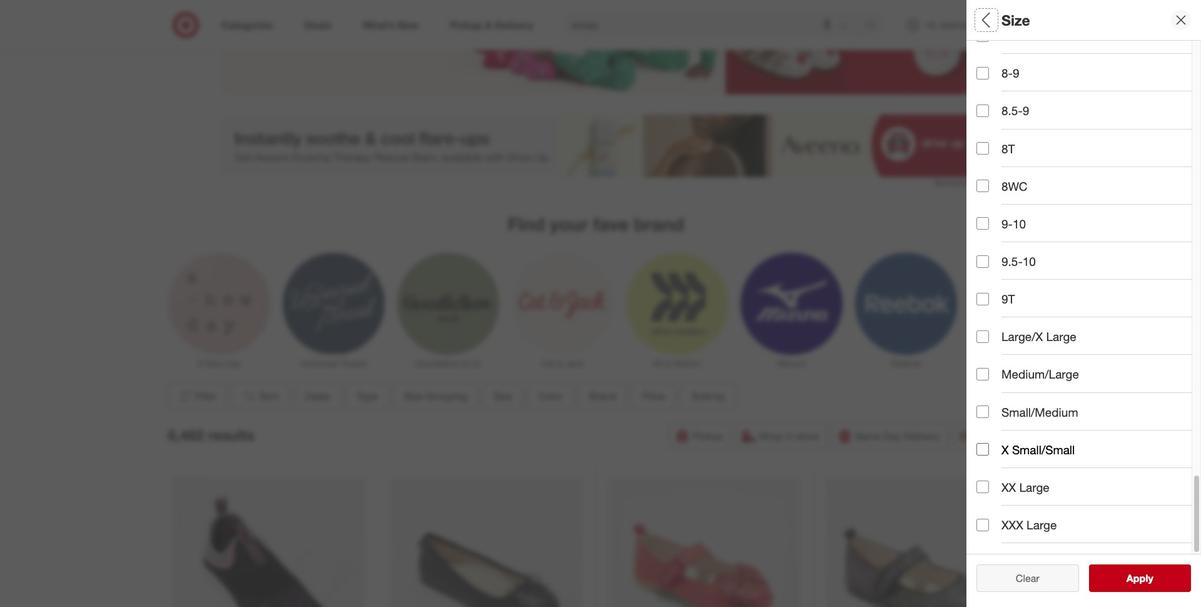Task type: locate. For each thing, give the bounding box(es) containing it.
0 horizontal spatial size grouping button
[[393, 383, 478, 410]]

clear left all
[[1010, 572, 1034, 585]]

large/x
[[1002, 329, 1044, 344]]

1 horizontal spatial deals
[[977, 54, 1009, 68]]

day inside same day delivery button
[[884, 430, 901, 443]]

reebok link
[[855, 253, 957, 370]]

10 for 9-
[[1013, 216, 1027, 231]]

1 vertical spatial grouping
[[426, 390, 467, 403]]

clear for clear all
[[1010, 572, 1034, 585]]

cat
[[542, 358, 555, 369]]

pickup button
[[670, 423, 731, 450]]

sold left asics
[[977, 360, 1002, 375]]

1 horizontal spatial &
[[558, 358, 563, 369]]

all in motion link
[[626, 253, 728, 370]]

large
[[1047, 329, 1077, 344], [1020, 480, 1050, 494], [1027, 518, 1057, 532]]

1 vertical spatial 10
[[1023, 254, 1037, 269]]

price down in
[[643, 390, 665, 403]]

6,462
[[168, 426, 204, 444]]

9.5-
[[1002, 254, 1023, 269]]

0 horizontal spatial all
[[653, 358, 662, 369]]

fave
[[593, 213, 629, 235]]

1 horizontal spatial size button
[[977, 172, 1202, 216]]

& left co
[[462, 358, 468, 369]]

results for see results
[[1135, 572, 1167, 585]]

9-10
[[1002, 216, 1027, 231]]

0 vertical spatial color button
[[977, 216, 1202, 260]]

sold by inside "all filters" dialog
[[977, 360, 1019, 375]]

sold down "motion"
[[692, 390, 712, 403]]

universal thread link
[[283, 253, 385, 370]]

filters
[[998, 11, 1037, 29]]

color
[[977, 229, 1008, 243], [539, 390, 563, 403]]

size
[[1002, 11, 1031, 29], [977, 141, 1001, 156], [977, 185, 1001, 199], [404, 390, 423, 403], [494, 390, 512, 403]]

all filters
[[977, 11, 1037, 29]]

clear all
[[1010, 572, 1046, 585]]

0 horizontal spatial &
[[462, 358, 468, 369]]

9
[[1013, 66, 1020, 80], [1023, 104, 1030, 118]]

all up 7t checkbox
[[977, 11, 994, 29]]

Large/X Large checkbox
[[977, 330, 990, 343]]

0 vertical spatial deals
[[977, 54, 1009, 68]]

by right medium/large checkbox
[[1006, 360, 1019, 375]]

all.
[[421, 5, 435, 19]]

large right xxx
[[1027, 518, 1057, 532]]

results inside button
[[1135, 572, 1167, 585]]

brand
[[977, 273, 1011, 287], [589, 390, 616, 403]]

by up pickup
[[715, 390, 726, 403]]

1 horizontal spatial size grouping button
[[977, 128, 1202, 172]]

sold by down "motion"
[[692, 390, 726, 403]]

goodfellow & co
[[415, 358, 481, 369]]

0 horizontal spatial deals
[[305, 390, 330, 403]]

delivery
[[904, 430, 940, 443]]

sold by button down "large/x large"
[[977, 347, 1202, 391]]

Medium/Large checkbox
[[977, 368, 990, 381]]

deals
[[977, 54, 1009, 68], [305, 390, 330, 403]]

xx large
[[1002, 480, 1050, 494]]

size dialog
[[967, 0, 1202, 607]]

clear down xxx large
[[1016, 572, 1040, 585]]

0 vertical spatial results
[[208, 426, 255, 444]]

& right cat
[[558, 358, 563, 369]]

XX Large checkbox
[[977, 481, 990, 493]]

same day delivery button
[[832, 423, 948, 450]]

1 horizontal spatial type button
[[977, 85, 1202, 128]]

1 horizontal spatial price button
[[977, 304, 1202, 347]]

1 horizontal spatial brand
[[977, 273, 1011, 287]]

0 vertical spatial all
[[977, 11, 994, 29]]

pickup
[[693, 430, 723, 443]]

results right 6,462 at the bottom left of the page
[[208, 426, 255, 444]]

price
[[977, 316, 1006, 331], [643, 390, 665, 403]]

grouping down goodfellow & co
[[426, 390, 467, 403]]

X Small/Small checkbox
[[977, 443, 990, 456]]

x
[[1002, 442, 1009, 457]]

small/small
[[1013, 442, 1076, 457]]

0 horizontal spatial 9
[[1013, 66, 1020, 80]]

1 horizontal spatial color
[[977, 229, 1008, 243]]

0 vertical spatial large
[[1047, 329, 1077, 344]]

XXX Large checkbox
[[977, 519, 990, 531]]

large for large/x large
[[1047, 329, 1077, 344]]

1 clear from the left
[[1010, 572, 1034, 585]]

with colorful holiday slippers for all.
[[249, 5, 435, 19]]

0 horizontal spatial color
[[539, 390, 563, 403]]

size button
[[977, 172, 1202, 216], [483, 383, 523, 410]]

store
[[797, 430, 819, 443]]

0 vertical spatial day
[[226, 358, 241, 369]]

mizuno image
[[741, 253, 843, 355]]

1 vertical spatial color button
[[528, 383, 574, 410]]

motion
[[674, 358, 702, 369]]

2 & from the left
[[558, 358, 563, 369]]

deals down universal
[[305, 390, 330, 403]]

1 vertical spatial sold
[[692, 390, 712, 403]]

Small/Medium checkbox
[[977, 406, 990, 418]]

1 horizontal spatial type
[[977, 97, 1004, 112]]

1 vertical spatial sold by
[[692, 390, 726, 403]]

1 horizontal spatial day
[[884, 430, 901, 443]]

7t
[[1002, 28, 1016, 43]]

1 vertical spatial size grouping button
[[393, 383, 478, 410]]

size grouping up 8wc
[[977, 141, 1056, 156]]

0 horizontal spatial price
[[643, 390, 665, 403]]

include out of stock
[[1002, 446, 1107, 461]]

toddler girls' anastasia dressy ballet flats - cat & jack™ image
[[826, 478, 1020, 607], [826, 478, 1020, 607]]

0 vertical spatial sold by
[[977, 360, 1019, 375]]

1 vertical spatial day
[[884, 430, 901, 443]]

medium/large
[[1002, 367, 1080, 381]]

all left in
[[653, 358, 662, 369]]

toddler girls' melanie dressy ballet flats - cat & jack™ red image
[[608, 478, 801, 607], [608, 478, 801, 607]]

8.5-9 checkbox
[[977, 105, 990, 117]]

2 clear from the left
[[1016, 572, 1040, 585]]

clear
[[1010, 572, 1034, 585], [1016, 572, 1040, 585]]

sold by button down "motion"
[[681, 383, 736, 410]]

shipping
[[977, 430, 1016, 443]]

color button
[[977, 216, 1202, 260], [528, 383, 574, 410]]

8-9 checkbox
[[977, 67, 990, 79]]

1 vertical spatial results
[[1135, 572, 1167, 585]]

1 & from the left
[[462, 358, 468, 369]]

clear all button
[[977, 565, 1079, 592]]

& for goodfellow
[[462, 358, 468, 369]]

0 horizontal spatial size grouping
[[404, 390, 467, 403]]

0 vertical spatial color
[[977, 229, 1008, 243]]

clear inside size dialog
[[1016, 572, 1040, 585]]

color inside "all filters" dialog
[[977, 229, 1008, 243]]

0 horizontal spatial sold
[[692, 390, 712, 403]]

9.5-10 checkbox
[[977, 255, 990, 268]]

0 horizontal spatial deals button
[[294, 383, 341, 410]]

include
[[1002, 446, 1041, 461]]

results for 6,462 results
[[208, 426, 255, 444]]

0 vertical spatial price
[[977, 316, 1006, 331]]

1 vertical spatial size button
[[483, 383, 523, 410]]

deals down 7t checkbox
[[977, 54, 1009, 68]]

0 vertical spatial 10
[[1013, 216, 1027, 231]]

10 for 9.5-
[[1023, 254, 1037, 269]]

day right same
[[884, 430, 901, 443]]

9 for 8.5-
[[1023, 104, 1030, 118]]

sold
[[977, 360, 1002, 375], [692, 390, 712, 403]]

1 horizontal spatial sold
[[977, 360, 1002, 375]]

0 horizontal spatial by
[[715, 390, 726, 403]]

day
[[226, 358, 241, 369], [884, 430, 901, 443]]

8.5-
[[1002, 104, 1023, 118]]

sold by
[[977, 360, 1019, 375], [692, 390, 726, 403]]

all inside "all filters" dialog
[[977, 11, 994, 29]]

sold by down large/x large 'checkbox'
[[977, 360, 1019, 375]]

0 vertical spatial by
[[1006, 360, 1019, 375]]

0 horizontal spatial type
[[356, 390, 378, 403]]

1 vertical spatial brand
[[589, 390, 616, 403]]

all for all filters
[[977, 11, 994, 29]]

0 horizontal spatial brand button
[[579, 383, 627, 410]]

0 horizontal spatial results
[[208, 426, 255, 444]]

type button
[[977, 85, 1202, 128], [346, 383, 388, 410]]

1 vertical spatial price
[[643, 390, 665, 403]]

girls' diana slip-on ballet flats - cat & jack™ image
[[391, 478, 583, 607], [391, 478, 583, 607]]

large right xx
[[1020, 480, 1050, 494]]

10 down '9-10'
[[1023, 254, 1037, 269]]

results right see
[[1135, 572, 1167, 585]]

0 vertical spatial size button
[[977, 172, 1202, 216]]

1 vertical spatial color
[[539, 390, 563, 403]]

1 horizontal spatial size grouping
[[977, 141, 1056, 156]]

color down cat
[[539, 390, 563, 403]]

1 horizontal spatial 9
[[1023, 104, 1030, 118]]

0 horizontal spatial sold by button
[[681, 383, 736, 410]]

a new day
[[197, 358, 241, 369]]

of
[[1065, 446, 1075, 461]]

0 vertical spatial brand
[[977, 273, 1011, 287]]

size grouping
[[977, 141, 1056, 156], [404, 390, 467, 403]]

results
[[208, 426, 255, 444], [1135, 572, 1167, 585]]

10 right 9-10 'option'
[[1013, 216, 1027, 231]]

grouping down '8.5-9'
[[1004, 141, 1056, 156]]

large right large/x
[[1047, 329, 1077, 344]]

1 horizontal spatial brand button
[[977, 260, 1202, 304]]

1 vertical spatial 9
[[1023, 104, 1030, 118]]

0 vertical spatial size grouping
[[977, 141, 1056, 156]]

a new day image
[[168, 253, 270, 355]]

asics image
[[970, 253, 1072, 355]]

0 vertical spatial 9
[[1013, 66, 1020, 80]]

size grouping button
[[977, 128, 1202, 172], [393, 383, 478, 410]]

all in motion image
[[626, 253, 728, 355]]

cat & jack
[[542, 358, 584, 369]]

1 horizontal spatial all
[[977, 11, 994, 29]]

0 horizontal spatial price button
[[632, 383, 676, 410]]

clear inside "all filters" dialog
[[1010, 572, 1034, 585]]

0 vertical spatial grouping
[[1004, 141, 1056, 156]]

speedo women's surf strider water shoes image
[[173, 478, 366, 607], [173, 478, 366, 607]]

type down the 8-9 checkbox
[[977, 97, 1004, 112]]

in
[[665, 358, 672, 369]]

1 vertical spatial large
[[1020, 480, 1050, 494]]

& for cat
[[558, 358, 563, 369]]

1 vertical spatial all
[[653, 358, 662, 369]]

1 horizontal spatial by
[[1006, 360, 1019, 375]]

deals button
[[977, 41, 1202, 85], [294, 383, 341, 410]]

0 horizontal spatial brand
[[589, 390, 616, 403]]

type inside "all filters" dialog
[[977, 97, 1004, 112]]

day right new
[[226, 358, 241, 369]]

0 vertical spatial sold
[[977, 360, 1002, 375]]

size grouping down goodfellow
[[404, 390, 467, 403]]

type down the thread
[[356, 390, 378, 403]]

by
[[1006, 360, 1019, 375], [715, 390, 726, 403]]

9t
[[1002, 292, 1016, 306]]

1 vertical spatial type button
[[346, 383, 388, 410]]

1 horizontal spatial price
[[977, 316, 1006, 331]]

0 horizontal spatial grouping
[[426, 390, 467, 403]]

9T checkbox
[[977, 293, 990, 305]]

large for xx large
[[1020, 480, 1050, 494]]

1 vertical spatial type
[[356, 390, 378, 403]]

all
[[977, 11, 994, 29], [653, 358, 662, 369]]

price down 9t option at right
[[977, 316, 1006, 331]]

asics link
[[970, 253, 1072, 370]]

xxx large
[[1002, 518, 1057, 532]]

1 vertical spatial price button
[[632, 383, 676, 410]]

0 vertical spatial type
[[977, 97, 1004, 112]]

1 horizontal spatial results
[[1135, 572, 1167, 585]]

10
[[1013, 216, 1027, 231], [1023, 254, 1037, 269]]

x small/small
[[1002, 442, 1076, 457]]

Include out of stock checkbox
[[977, 447, 990, 460]]

&
[[462, 358, 468, 369], [558, 358, 563, 369]]

1 horizontal spatial grouping
[[1004, 141, 1056, 156]]

0 horizontal spatial day
[[226, 358, 241, 369]]

a
[[197, 358, 203, 369]]

1 vertical spatial deals button
[[294, 383, 341, 410]]

1 horizontal spatial sold by
[[977, 360, 1019, 375]]

universal thread
[[301, 358, 367, 369]]

universal
[[301, 358, 337, 369]]

price button
[[977, 304, 1202, 347], [632, 383, 676, 410]]

color up "9.5-10" option
[[977, 229, 1008, 243]]

out
[[1044, 446, 1062, 461]]

2 vertical spatial large
[[1027, 518, 1057, 532]]

9.5-10
[[1002, 254, 1037, 269]]

0 vertical spatial deals button
[[977, 41, 1202, 85]]

grouping
[[1004, 141, 1056, 156], [426, 390, 467, 403]]



Task type: vqa. For each thing, say whether or not it's contained in the screenshot.
"today:" in 1400 Fitzgerald Dr, Pinole, CA 94564-2250 Open today: 8:00am - 10:00pm 510-222-0558
no



Task type: describe. For each thing, give the bounding box(es) containing it.
same day delivery
[[855, 430, 940, 443]]

1 horizontal spatial color button
[[977, 216, 1202, 260]]

1 vertical spatial by
[[715, 390, 726, 403]]

filter button
[[168, 383, 226, 410]]

advertisement region
[[221, 114, 972, 177]]

sponsored
[[935, 178, 972, 187]]

see results button
[[1089, 565, 1192, 592]]

8.5-9
[[1002, 104, 1030, 118]]

xx
[[1002, 480, 1017, 494]]

small/medium
[[1002, 405, 1079, 419]]

large/x large
[[1002, 329, 1077, 344]]

see
[[1114, 572, 1132, 585]]

apply button
[[1089, 565, 1192, 592]]

9 for 8-
[[1013, 66, 1020, 80]]

find
[[508, 213, 545, 235]]

grouping inside "all filters" dialog
[[1004, 141, 1056, 156]]

8WC checkbox
[[977, 180, 990, 192]]

2 link
[[994, 11, 1022, 39]]

reebok
[[891, 358, 922, 369]]

sold inside "all filters" dialog
[[977, 360, 1002, 375]]

brand inside "all filters" dialog
[[977, 273, 1011, 287]]

all for all in motion
[[653, 358, 662, 369]]

0 vertical spatial brand button
[[977, 260, 1202, 304]]

same
[[855, 430, 881, 443]]

slippers
[[358, 5, 400, 19]]

0 horizontal spatial size button
[[483, 383, 523, 410]]

search button
[[860, 11, 890, 41]]

clear for clear
[[1016, 572, 1040, 585]]

9-
[[1002, 216, 1013, 231]]

asics
[[1011, 358, 1031, 369]]

shop in store
[[759, 430, 819, 443]]

xxx
[[1002, 518, 1024, 532]]

day inside a new day link
[[226, 358, 241, 369]]

apply
[[1127, 572, 1154, 585]]

size inside dialog
[[1002, 11, 1031, 29]]

fpo/apo
[[977, 404, 1031, 419]]

7T checkbox
[[977, 29, 990, 42]]

0 vertical spatial size grouping button
[[977, 128, 1202, 172]]

8wc
[[1002, 179, 1028, 193]]

0 horizontal spatial type button
[[346, 383, 388, 410]]

shipping button
[[953, 423, 1024, 450]]

by inside "all filters" dialog
[[1006, 360, 1019, 375]]

price inside "all filters" dialog
[[977, 316, 1006, 331]]

jack
[[566, 358, 584, 369]]

search
[[860, 20, 890, 32]]

find your fave brand
[[508, 213, 684, 235]]

0 horizontal spatial color button
[[528, 383, 574, 410]]

0 vertical spatial type button
[[977, 85, 1202, 128]]

cat & jack link
[[512, 253, 614, 370]]

shop
[[759, 430, 783, 443]]

1 horizontal spatial sold by button
[[977, 347, 1202, 391]]

8T checkbox
[[977, 142, 990, 155]]

with
[[249, 5, 271, 19]]

mizuno link
[[741, 253, 843, 370]]

8-
[[1002, 66, 1013, 80]]

co
[[470, 358, 481, 369]]

brand
[[634, 213, 684, 235]]

for
[[404, 5, 418, 19]]

clear button
[[977, 565, 1079, 592]]

8-9
[[1002, 66, 1020, 80]]

1 horizontal spatial deals button
[[977, 41, 1202, 85]]

large for xxx large
[[1027, 518, 1057, 532]]

colorful
[[274, 5, 314, 19]]

deals inside "all filters" dialog
[[977, 54, 1009, 68]]

holiday
[[317, 5, 355, 19]]

mizuno
[[778, 358, 806, 369]]

new
[[206, 358, 223, 369]]

What can we help you find? suggestions appear below search field
[[564, 11, 869, 39]]

2
[[1013, 13, 1017, 21]]

goodfellow & co image
[[397, 253, 499, 355]]

sort button
[[231, 383, 289, 410]]

1 vertical spatial brand button
[[579, 383, 627, 410]]

1 vertical spatial size grouping
[[404, 390, 467, 403]]

0 vertical spatial price button
[[977, 304, 1202, 347]]

6,462 results
[[168, 426, 255, 444]]

your
[[550, 213, 588, 235]]

all
[[1037, 572, 1046, 585]]

size grouping inside "all filters" dialog
[[977, 141, 1056, 156]]

cat & jack image
[[512, 253, 614, 355]]

thread
[[339, 358, 367, 369]]

all in motion
[[653, 358, 702, 369]]

sort
[[260, 390, 279, 403]]

8t
[[1002, 141, 1016, 156]]

goodfellow & co link
[[397, 253, 499, 370]]

in
[[786, 430, 794, 443]]

size button inside "all filters" dialog
[[977, 172, 1202, 216]]

shop in store button
[[736, 423, 827, 450]]

filter
[[195, 390, 217, 403]]

see results
[[1114, 572, 1167, 585]]

9-10 checkbox
[[977, 217, 990, 230]]

reebok image
[[855, 253, 957, 355]]

universal thread image
[[283, 253, 385, 355]]

fpo/apo button
[[977, 391, 1202, 435]]

all filters dialog
[[967, 0, 1202, 607]]

a new day link
[[168, 253, 270, 370]]

1 vertical spatial deals
[[305, 390, 330, 403]]

0 horizontal spatial sold by
[[692, 390, 726, 403]]

stock
[[1078, 446, 1107, 461]]



